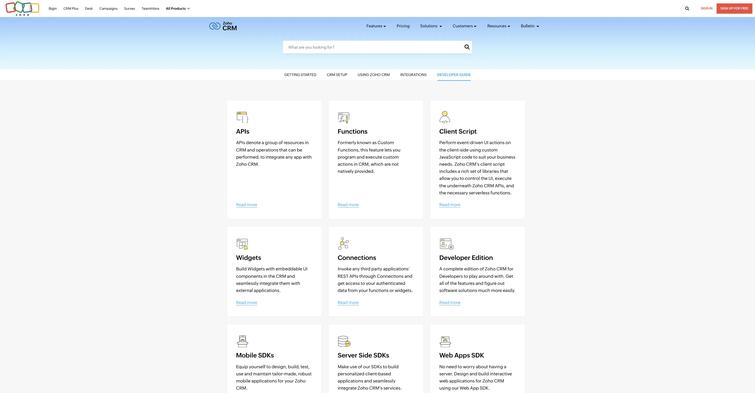 Task type: locate. For each thing, give the bounding box(es) containing it.
applications inside no need to worry about having a server. design and build interactive web applications for zoho crm using our web app sdk.
[[450, 379, 475, 384]]

0 horizontal spatial using
[[440, 386, 451, 391]]

client
[[440, 128, 458, 135]]

1 vertical spatial that
[[500, 169, 509, 174]]

your inside equip yourself to design, build, test, use and maintain tailor-made, robust mobile applications for your zoho crm.
[[285, 379, 294, 384]]

2 horizontal spatial with
[[303, 155, 312, 160]]

0 vertical spatial a
[[262, 140, 264, 146]]

1 vertical spatial custom
[[384, 155, 399, 160]]

execute down feature
[[366, 155, 383, 160]]

1 vertical spatial actions
[[338, 162, 353, 167]]

to up features
[[464, 274, 469, 279]]

1 horizontal spatial that
[[500, 169, 509, 174]]

using down web
[[440, 386, 451, 391]]

1 horizontal spatial actions
[[490, 140, 505, 146]]

1 horizontal spatial any
[[353, 267, 360, 272]]

0 vertical spatial crm.
[[248, 162, 260, 167]]

zoho up sdk.
[[483, 379, 494, 384]]

integrate down personalized
[[338, 386, 357, 391]]

that down script
[[500, 169, 509, 174]]

a
[[262, 140, 264, 146], [458, 169, 461, 174], [505, 365, 507, 370]]

read more
[[236, 203, 257, 208], [338, 203, 359, 208], [440, 203, 461, 208], [236, 301, 257, 306], [338, 301, 359, 306], [440, 301, 461, 306]]

build
[[388, 365, 399, 370], [479, 372, 490, 377]]

for inside no need to worry about having a server. design and build interactive web applications for zoho crm using our web app sdk.
[[476, 379, 482, 384]]

1 vertical spatial ui
[[303, 267, 308, 272]]

solutions
[[421, 24, 439, 28]]

seamlessly down based
[[373, 379, 396, 384]]

0 horizontal spatial build
[[388, 365, 399, 370]]

0 vertical spatial ui
[[485, 140, 489, 146]]

for up get at bottom
[[508, 267, 514, 272]]

1 horizontal spatial connections
[[377, 274, 404, 279]]

zoho up around
[[485, 267, 496, 272]]

third
[[361, 267, 371, 272]]

desk
[[85, 7, 93, 10]]

to inside invoke any third party applications' rest apis through connections and get access to your authenticated data from your functions or widgets.
[[361, 281, 365, 286]]

app
[[294, 155, 302, 160]]

developer up complete
[[440, 255, 471, 262]]

survey
[[124, 7, 135, 10]]

1 horizontal spatial web
[[460, 386, 470, 391]]

1 horizontal spatial custom
[[482, 148, 498, 153]]

for up app
[[476, 379, 482, 384]]

3 applications from the left
[[450, 379, 475, 384]]

any down can
[[286, 155, 293, 160]]

2 horizontal spatial for
[[508, 267, 514, 272]]

0 vertical spatial seamlessly
[[236, 281, 259, 286]]

applications inside the make use of our sdks to build personalized client-based applications and seamlessly integrate zoho crm's services.
[[338, 379, 364, 384]]

crm plus
[[64, 7, 79, 10]]

formerly known as custom functions, this feature lets you program and execute custom actions in crm, which are not natively provided.
[[338, 140, 401, 174]]

crm up them
[[276, 274, 286, 279]]

client
[[481, 162, 493, 167]]

bulletin
[[521, 24, 536, 28]]

and inside perform event-driven ui actions on the client-side using custom javascript code to suit your business needs. zoho crm's client script includes a rich set of libraries that allow you to control the ui, execute the underneath zoho crm apis, and the necessary serverless functions.
[[507, 183, 515, 189]]

build down about
[[479, 372, 490, 377]]

actions left on
[[490, 140, 505, 146]]

and down the "applications'"
[[405, 274, 413, 279]]

you right lets
[[393, 148, 401, 153]]

survey link
[[124, 4, 135, 14]]

sdk
[[472, 352, 485, 359]]

applications inside equip yourself to design, build, test, use and maintain tailor-made, robust mobile applications for your zoho crm.
[[252, 379, 277, 384]]

0 vertical spatial any
[[286, 155, 293, 160]]

the
[[440, 148, 447, 153], [481, 176, 488, 181], [440, 183, 447, 189], [440, 190, 447, 196], [269, 274, 275, 279], [451, 281, 457, 286]]

0 vertical spatial our
[[364, 365, 371, 370]]

with left embeddable
[[266, 267, 275, 272]]

our down side
[[364, 365, 371, 370]]

sign up for free link
[[717, 3, 753, 14]]

2 horizontal spatial a
[[505, 365, 507, 370]]

read more link for connections
[[338, 301, 359, 306]]

crm inside no need to worry about having a server. design and build interactive web applications for zoho crm using our web app sdk.
[[495, 379, 505, 384]]

read more for apis
[[236, 203, 257, 208]]

1 vertical spatial seamlessly
[[373, 379, 396, 384]]

apis left denote
[[236, 140, 245, 146]]

driven
[[471, 140, 484, 146]]

ui right embeddable
[[303, 267, 308, 272]]

0 horizontal spatial our
[[364, 365, 371, 370]]

0 vertical spatial build
[[388, 365, 399, 370]]

widgets up build
[[236, 255, 261, 262]]

zoho inside no need to worry about having a server. design and build interactive web applications for zoho crm using our web app sdk.
[[483, 379, 494, 384]]

1 horizontal spatial execute
[[496, 176, 512, 181]]

teaminbox link
[[142, 4, 160, 14]]

functions.
[[491, 190, 512, 196]]

with right them
[[291, 281, 300, 286]]

a up operations
[[262, 140, 264, 146]]

zoho down performed,
[[236, 162, 247, 167]]

to up maintain
[[267, 365, 271, 370]]

for
[[508, 267, 514, 272], [278, 379, 284, 384], [476, 379, 482, 384]]

no need to worry about having a server. design and build interactive web applications for zoho crm using our web app sdk.
[[440, 365, 513, 391]]

rich
[[462, 169, 470, 174]]

1 vertical spatial crm.
[[236, 386, 248, 391]]

and down worry
[[470, 372, 478, 377]]

0 horizontal spatial applications
[[252, 379, 277, 384]]

libraries
[[483, 169, 500, 174]]

1 horizontal spatial applications
[[338, 379, 364, 384]]

for for web apps sdk
[[476, 379, 482, 384]]

to down operations
[[261, 155, 265, 160]]

2 vertical spatial a
[[505, 365, 507, 370]]

integrate inside build widgets with embeddable ui components in the crm and seamlessly integrate them with external applications.
[[260, 281, 279, 286]]

0 horizontal spatial for
[[278, 379, 284, 384]]

seamlessly inside build widgets with embeddable ui components in the crm and seamlessly integrate them with external applications.
[[236, 281, 259, 286]]

developer for developer edition
[[440, 255, 471, 262]]

that inside perform event-driven ui actions on the client-side using custom javascript code to suit your business needs. zoho crm's client script includes a rich set of libraries that allow you to control the ui, execute the underneath zoho crm apis, and the necessary serverless functions.
[[500, 169, 509, 174]]

your
[[487, 155, 497, 160], [366, 281, 376, 286], [359, 288, 368, 294], [285, 379, 294, 384]]

which
[[371, 162, 384, 167]]

read more link for functions
[[338, 203, 359, 208]]

use down equip
[[236, 372, 244, 377]]

crm. down mobile at left bottom
[[236, 386, 248, 391]]

2 vertical spatial in
[[264, 274, 268, 279]]

apis inside apis denote a group of resources in crm and operations that can be performed, to integrate any app with zoho crm.
[[236, 140, 245, 146]]

actions inside formerly known as custom functions, this feature lets you program and execute custom actions in crm, which are not natively provided.
[[338, 162, 353, 167]]

applications down maintain
[[252, 379, 277, 384]]

0 vertical spatial use
[[350, 365, 357, 370]]

a complete edition of zoho crm for developers to play around with. get all of the features and figure out software solutions much more easily.
[[440, 267, 516, 294]]

0 vertical spatial connections
[[338, 255, 377, 262]]

1 horizontal spatial seamlessly
[[373, 379, 396, 384]]

you
[[393, 148, 401, 153], [452, 176, 459, 181]]

ui
[[485, 140, 489, 146], [303, 267, 308, 272]]

client- inside the make use of our sdks to build personalized client-based applications and seamlessly integrate zoho crm's services.
[[366, 372, 379, 377]]

sign up for free
[[721, 7, 749, 10]]

1 vertical spatial integrate
[[260, 281, 279, 286]]

1 horizontal spatial ui
[[485, 140, 489, 146]]

zoho
[[370, 73, 381, 77]]

to inside no need to worry about having a server. design and build interactive web applications for zoho crm using our web app sdk.
[[458, 365, 463, 370]]

business
[[498, 155, 516, 160]]

them
[[280, 281, 291, 286]]

for down "tailor-"
[[278, 379, 284, 384]]

1 vertical spatial using
[[440, 386, 451, 391]]

invoke any third party applications' rest apis through connections and get access to your authenticated data from your functions or widgets.
[[338, 267, 413, 294]]

0 vertical spatial integrate
[[266, 155, 285, 160]]

0 horizontal spatial a
[[262, 140, 264, 146]]

1 vertical spatial a
[[458, 169, 461, 174]]

execute inside formerly known as custom functions, this feature lets you program and execute custom actions in crm, which are not natively provided.
[[366, 155, 383, 160]]

ui right driven
[[485, 140, 489, 146]]

and inside a complete edition of zoho crm for developers to play around with. get all of the features and figure out software solutions much more easily.
[[476, 281, 484, 286]]

sdk.
[[480, 386, 491, 391]]

0 vertical spatial apis
[[236, 128, 250, 135]]

sdks
[[258, 352, 274, 359], [374, 352, 390, 359], [372, 365, 382, 370]]

apis up denote
[[236, 128, 250, 135]]

and inside invoke any third party applications' rest apis through connections and get access to your authenticated data from your functions or widgets.
[[405, 274, 413, 279]]

applications down personalized
[[338, 379, 364, 384]]

1 vertical spatial apis
[[236, 140, 245, 146]]

program
[[338, 155, 356, 160]]

1 horizontal spatial using
[[470, 148, 482, 153]]

crm inside build widgets with embeddable ui components in the crm and seamlessly integrate them with external applications.
[[276, 274, 286, 279]]

get
[[338, 281, 345, 286]]

and down denote
[[247, 148, 255, 153]]

crm inside apis denote a group of resources in crm and operations that can be performed, to integrate any app with zoho crm.
[[236, 148, 246, 153]]

read
[[236, 203, 246, 208], [338, 203, 348, 208], [440, 203, 450, 208], [236, 301, 246, 306], [338, 301, 348, 306], [440, 301, 450, 306]]

0 vertical spatial execute
[[366, 155, 383, 160]]

as
[[373, 140, 377, 146]]

build inside the make use of our sdks to build personalized client-based applications and seamlessly integrate zoho crm's services.
[[388, 365, 399, 370]]

more for developer edition
[[451, 301, 461, 306]]

0 horizontal spatial web
[[440, 352, 453, 359]]

widgets.
[[395, 288, 413, 294]]

any left third
[[353, 267, 360, 272]]

about
[[476, 365, 489, 370]]

underneath
[[448, 183, 472, 189]]

0 horizontal spatial that
[[279, 148, 288, 153]]

to left suit
[[474, 155, 478, 160]]

2 vertical spatial with
[[291, 281, 300, 286]]

1 vertical spatial web
[[460, 386, 470, 391]]

applications for mobile
[[252, 379, 277, 384]]

custom down lets
[[384, 155, 399, 160]]

developer left guide
[[438, 73, 459, 77]]

and down embeddable
[[287, 274, 295, 279]]

solutions link
[[421, 19, 443, 33]]

using inside no need to worry about having a server. design and build interactive web applications for zoho crm using our web app sdk.
[[440, 386, 451, 391]]

connections up authenticated
[[377, 274, 404, 279]]

our inside the make use of our sdks to build personalized client-based applications and seamlessly integrate zoho crm's services.
[[364, 365, 371, 370]]

client- up javascript
[[448, 148, 461, 153]]

1 applications from the left
[[252, 379, 277, 384]]

in left crm,
[[354, 162, 358, 167]]

1 vertical spatial in
[[354, 162, 358, 167]]

sign in
[[702, 7, 713, 10]]

read more link
[[236, 203, 257, 208], [338, 203, 359, 208], [440, 203, 461, 208], [236, 301, 257, 306], [338, 301, 359, 306], [440, 301, 461, 306]]

0 horizontal spatial actions
[[338, 162, 353, 167]]

1 vertical spatial build
[[479, 372, 490, 377]]

edition
[[465, 267, 479, 272]]

a left the rich
[[458, 169, 461, 174]]

0 vertical spatial custom
[[482, 148, 498, 153]]

client- up crm's
[[366, 372, 379, 377]]

web up the no
[[440, 352, 453, 359]]

widgets up components
[[248, 267, 265, 272]]

applications down design
[[450, 379, 475, 384]]

seamlessly inside the make use of our sdks to build personalized client-based applications and seamlessly integrate zoho crm's services.
[[373, 379, 396, 384]]

crm inside a complete edition of zoho crm for developers to play around with. get all of the features and figure out software solutions much more easily.
[[497, 267, 507, 272]]

client- inside perform event-driven ui actions on the client-side using custom javascript code to suit your business needs. zoho crm's client script includes a rich set of libraries that allow you to control the ui, execute the underneath zoho crm apis, and the necessary serverless functions.
[[448, 148, 461, 153]]

sdks up the "yourself"
[[258, 352, 274, 359]]

integrate up the "applications."
[[260, 281, 279, 286]]

with right the app
[[303, 155, 312, 160]]

1 horizontal spatial in
[[305, 140, 309, 146]]

to down through
[[361, 281, 365, 286]]

actions inside perform event-driven ui actions on the client-side using custom javascript code to suit your business needs. zoho crm's client script includes a rich set of libraries that allow you to control the ui, execute the underneath zoho crm apis, and the necessary serverless functions.
[[490, 140, 505, 146]]

2 vertical spatial apis
[[350, 274, 359, 279]]

2 vertical spatial integrate
[[338, 386, 357, 391]]

0 vertical spatial using
[[470, 148, 482, 153]]

and up crm,
[[357, 155, 365, 160]]

to inside a complete edition of zoho crm for developers to play around with. get all of the features and figure out software solutions much more easily.
[[464, 274, 469, 279]]

through
[[360, 274, 376, 279]]

1 vertical spatial developer
[[440, 255, 471, 262]]

and inside the make use of our sdks to build personalized client-based applications and seamlessly integrate zoho crm's services.
[[365, 379, 372, 384]]

1 horizontal spatial our
[[452, 386, 459, 391]]

your down made,
[[285, 379, 294, 384]]

1 horizontal spatial with
[[291, 281, 300, 286]]

0 vertical spatial developer
[[438, 73, 459, 77]]

our down design
[[452, 386, 459, 391]]

developer edition
[[440, 255, 494, 262]]

crm right zoho
[[382, 73, 390, 77]]

and inside formerly known as custom functions, this feature lets you program and execute custom actions in crm, which are not natively provided.
[[357, 155, 365, 160]]

1 horizontal spatial build
[[479, 372, 490, 377]]

0 vertical spatial you
[[393, 148, 401, 153]]

more for apis
[[247, 203, 257, 208]]

crm left setup
[[327, 73, 336, 77]]

crm up with.
[[497, 267, 507, 272]]

custom inside perform event-driven ui actions on the client-side using custom javascript code to suit your business needs. zoho crm's client script includes a rich set of libraries that allow you to control the ui, execute the underneath zoho crm apis, and the necessary serverless functions.
[[482, 148, 498, 153]]

0 horizontal spatial ui
[[303, 267, 308, 272]]

crm
[[64, 7, 71, 10], [327, 73, 336, 77], [382, 73, 390, 77], [236, 148, 246, 153], [484, 183, 495, 189], [497, 267, 507, 272], [276, 274, 286, 279], [495, 379, 505, 384]]

you up underneath
[[452, 176, 459, 181]]

to up design
[[458, 365, 463, 370]]

a up interactive
[[505, 365, 507, 370]]

0 vertical spatial that
[[279, 148, 288, 153]]

seamlessly
[[236, 281, 259, 286], [373, 379, 396, 384]]

to up based
[[383, 365, 388, 370]]

2 horizontal spatial applications
[[450, 379, 475, 384]]

read more link for client script
[[440, 203, 461, 208]]

of up personalized
[[358, 365, 363, 370]]

and up much
[[476, 281, 484, 286]]

0 horizontal spatial client-
[[366, 372, 379, 377]]

2 applications from the left
[[338, 379, 364, 384]]

for inside a complete edition of zoho crm for developers to play around with. get all of the features and figure out software solutions much more easily.
[[508, 267, 514, 272]]

crm left plus
[[64, 7, 71, 10]]

are
[[385, 162, 391, 167]]

execute up apis, at the right top of page
[[496, 176, 512, 181]]

1 vertical spatial client-
[[366, 372, 379, 377]]

sign
[[702, 7, 709, 10]]

for for mobile sdks
[[278, 379, 284, 384]]

0 vertical spatial actions
[[490, 140, 505, 146]]

1 vertical spatial with
[[266, 267, 275, 272]]

sdks up based
[[372, 365, 382, 370]]

1 vertical spatial any
[[353, 267, 360, 272]]

seamlessly down components
[[236, 281, 259, 286]]

software
[[440, 288, 458, 294]]

0 horizontal spatial you
[[393, 148, 401, 153]]

that left can
[[279, 148, 288, 153]]

or
[[390, 288, 394, 294]]

0 horizontal spatial execute
[[366, 155, 383, 160]]

applications
[[252, 379, 277, 384], [338, 379, 364, 384], [450, 379, 475, 384]]

in up the "applications."
[[264, 274, 268, 279]]

zoho left crm's
[[358, 386, 369, 391]]

1 vertical spatial widgets
[[248, 267, 265, 272]]

test,
[[301, 365, 310, 370]]

more for widgets
[[247, 301, 257, 306]]

crm up performed,
[[236, 148, 246, 153]]

having
[[489, 365, 504, 370]]

zoho down robust
[[295, 379, 306, 384]]

1 vertical spatial our
[[452, 386, 459, 391]]

crm plus link
[[64, 4, 79, 14]]

a inside perform event-driven ui actions on the client-side using custom javascript code to suit your business needs. zoho crm's client script includes a rich set of libraries that allow you to control the ui, execute the underneath zoho crm apis, and the necessary serverless functions.
[[458, 169, 461, 174]]

and right apis, at the right top of page
[[507, 183, 515, 189]]

read for apis
[[236, 203, 246, 208]]

0 vertical spatial client-
[[448, 148, 461, 153]]

crm down interactive
[[495, 379, 505, 384]]

1 horizontal spatial client-
[[448, 148, 461, 153]]

needs.
[[440, 162, 454, 167]]

more for functions
[[349, 203, 359, 208]]

0 vertical spatial with
[[303, 155, 312, 160]]

any inside apis denote a group of resources in crm and operations that can be performed, to integrate any app with zoho crm.
[[286, 155, 293, 160]]

web apps sdk
[[440, 352, 485, 359]]

0 horizontal spatial use
[[236, 372, 244, 377]]

connections up third
[[338, 255, 377, 262]]

to inside apis denote a group of resources in crm and operations that can be performed, to integrate any app with zoho crm.
[[261, 155, 265, 160]]

None button
[[465, 45, 470, 50]]

of right set
[[478, 169, 482, 174]]

zoho inside equip yourself to design, build, test, use and maintain tailor-made, robust mobile applications for your zoho crm.
[[295, 379, 306, 384]]

provided.
[[355, 169, 375, 174]]

and up mobile at left bottom
[[245, 372, 253, 377]]

1 vertical spatial use
[[236, 372, 244, 377]]

products
[[171, 7, 186, 10]]

to up underneath
[[460, 176, 465, 181]]

actions up natively
[[338, 162, 353, 167]]

use
[[350, 365, 357, 370], [236, 372, 244, 377]]

and up crm's
[[365, 379, 372, 384]]

developer guide
[[438, 73, 471, 77]]

all
[[440, 281, 444, 286]]

integrate inside apis denote a group of resources in crm and operations that can be performed, to integrate any app with zoho crm.
[[266, 155, 285, 160]]

your up client
[[487, 155, 497, 160]]

integrate down operations
[[266, 155, 285, 160]]

make use of our sdks to build personalized client-based applications and seamlessly integrate zoho crm's services.
[[338, 365, 402, 391]]

side
[[461, 148, 469, 153]]

1 horizontal spatial a
[[458, 169, 461, 174]]

apis up access
[[350, 274, 359, 279]]

sdks inside the make use of our sdks to build personalized client-based applications and seamlessly integrate zoho crm's services.
[[372, 365, 382, 370]]

2 horizontal spatial in
[[354, 162, 358, 167]]

in right resources
[[305, 140, 309, 146]]

in inside build widgets with embeddable ui components in the crm and seamlessly integrate them with external applications.
[[264, 274, 268, 279]]

developer for developer guide
[[438, 73, 459, 77]]

using
[[470, 148, 482, 153], [440, 386, 451, 391]]

with inside apis denote a group of resources in crm and operations that can be performed, to integrate any app with zoho crm.
[[303, 155, 312, 160]]

crm. down performed,
[[248, 162, 260, 167]]

1 horizontal spatial you
[[452, 176, 459, 181]]

1 horizontal spatial use
[[350, 365, 357, 370]]

developers
[[440, 274, 463, 279]]

of right group
[[279, 140, 283, 146]]

use inside the make use of our sdks to build personalized client-based applications and seamlessly integrate zoho crm's services.
[[350, 365, 357, 370]]

1 horizontal spatial for
[[476, 379, 482, 384]]

in inside apis denote a group of resources in crm and operations that can be performed, to integrate any app with zoho crm.
[[305, 140, 309, 146]]

connections inside invoke any third party applications' rest apis through connections and get access to your authenticated data from your functions or widgets.
[[377, 274, 404, 279]]

1 vertical spatial connections
[[377, 274, 404, 279]]

crm down ui,
[[484, 183, 495, 189]]

0 horizontal spatial custom
[[384, 155, 399, 160]]

build up based
[[388, 365, 399, 370]]

1 vertical spatial execute
[[496, 176, 512, 181]]

use up personalized
[[350, 365, 357, 370]]

data
[[338, 288, 347, 294]]

the inside a complete edition of zoho crm for developers to play around with. get all of the features and figure out software solutions much more easily.
[[451, 281, 457, 286]]

party
[[372, 267, 383, 272]]

1 vertical spatial you
[[452, 176, 459, 181]]

using down driven
[[470, 148, 482, 153]]

crm inside perform event-driven ui actions on the client-side using custom javascript code to suit your business needs. zoho crm's client script includes a rich set of libraries that allow you to control the ui, execute the underneath zoho crm apis, and the necessary serverless functions.
[[484, 183, 495, 189]]

web left app
[[460, 386, 470, 391]]

bigin link
[[49, 4, 57, 14]]

0 horizontal spatial seamlessly
[[236, 281, 259, 286]]

and inside equip yourself to design, build, test, use and maintain tailor-made, robust mobile applications for your zoho crm.
[[245, 372, 253, 377]]

get
[[506, 274, 514, 279]]

0 horizontal spatial any
[[286, 155, 293, 160]]

any inside invoke any third party applications' rest apis through connections and get access to your authenticated data from your functions or widgets.
[[353, 267, 360, 272]]

0 vertical spatial in
[[305, 140, 309, 146]]

0 horizontal spatial in
[[264, 274, 268, 279]]

for inside equip yourself to design, build, test, use and maintain tailor-made, robust mobile applications for your zoho crm.
[[278, 379, 284, 384]]



Task type: describe. For each thing, give the bounding box(es) containing it.
a inside no need to worry about having a server. design and build interactive web applications for zoho crm using our web app sdk.
[[505, 365, 507, 370]]

read for developer edition
[[440, 301, 450, 306]]

of inside perform event-driven ui actions on the client-side using custom javascript code to suit your business needs. zoho crm's client script includes a rich set of libraries that allow you to control the ui, execute the underneath zoho crm apis, and the necessary serverless functions.
[[478, 169, 482, 174]]

crm. inside equip yourself to design, build, test, use and maintain tailor-made, robust mobile applications for your zoho crm.
[[236, 386, 248, 391]]

and inside build widgets with embeddable ui components in the crm and seamlessly integrate them with external applications.
[[287, 274, 295, 279]]

script
[[493, 162, 505, 167]]

make
[[338, 365, 349, 370]]

this
[[361, 148, 368, 153]]

be
[[297, 148, 303, 153]]

read more for functions
[[338, 203, 359, 208]]

resources link
[[488, 19, 511, 33]]

design
[[455, 372, 469, 377]]

feature
[[369, 148, 384, 153]]

client script
[[440, 128, 477, 135]]

campaigns link
[[100, 4, 118, 14]]

apis for apis denote a group of resources in crm and operations that can be performed, to integrate any app with zoho crm.
[[236, 140, 245, 146]]

that inside apis denote a group of resources in crm and operations that can be performed, to integrate any app with zoho crm.
[[279, 148, 288, 153]]

allow
[[440, 176, 451, 181]]

need
[[447, 365, 457, 370]]

customers
[[453, 24, 473, 28]]

yourself
[[249, 365, 266, 370]]

rest
[[338, 274, 349, 279]]

web inside no need to worry about having a server. design and build interactive web applications for zoho crm using our web app sdk.
[[460, 386, 470, 391]]

you inside perform event-driven ui actions on the client-side using custom javascript code to suit your business needs. zoho crm's client script includes a rich set of libraries that allow you to control the ui, execute the underneath zoho crm apis, and the necessary serverless functions.
[[452, 176, 459, 181]]

in inside formerly known as custom functions, this feature lets you program and execute custom actions in crm, which are not natively provided.
[[354, 162, 358, 167]]

integrate inside the make use of our sdks to build personalized client-based applications and seamlessly integrate zoho crm's services.
[[338, 386, 357, 391]]

up
[[730, 7, 734, 10]]

figure
[[485, 281, 497, 286]]

apis for apis
[[236, 128, 250, 135]]

using zoho crm
[[358, 73, 390, 77]]

no
[[440, 365, 446, 370]]

components
[[236, 274, 263, 279]]

to inside equip yourself to design, build, test, use and maintain tailor-made, robust mobile applications for your zoho crm.
[[267, 365, 271, 370]]

mobile
[[236, 379, 251, 384]]

read more for widgets
[[236, 301, 257, 306]]

necessary
[[448, 190, 469, 196]]

free
[[742, 7, 749, 10]]

for
[[735, 7, 741, 10]]

desk link
[[85, 4, 93, 14]]

execute inside perform event-driven ui actions on the client-side using custom javascript code to suit your business needs. zoho crm's client script includes a rich set of libraries that allow you to control the ui, execute the underneath zoho crm apis, and the necessary serverless functions.
[[496, 176, 512, 181]]

integrations
[[401, 73, 427, 77]]

crm,
[[359, 162, 370, 167]]

not
[[392, 162, 399, 167]]

to inside the make use of our sdks to build personalized client-based applications and seamlessly integrate zoho crm's services.
[[383, 365, 388, 370]]

custom
[[378, 140, 395, 146]]

What are you looking for? text field
[[283, 41, 473, 54]]

use inside equip yourself to design, build, test, use and maintain tailor-made, robust mobile applications for your zoho crm.
[[236, 372, 244, 377]]

read more for client script
[[440, 203, 461, 208]]

resources
[[284, 140, 304, 146]]

ui inside perform event-driven ui actions on the client-side using custom javascript code to suit your business needs. zoho crm's client script includes a rich set of libraries that allow you to control the ui, execute the underneath zoho crm apis, and the necessary serverless functions.
[[485, 140, 489, 146]]

web
[[440, 379, 449, 384]]

control
[[465, 176, 480, 181]]

on
[[506, 140, 511, 146]]

in for widgets
[[264, 274, 268, 279]]

0 horizontal spatial with
[[266, 267, 275, 272]]

setup
[[336, 73, 348, 77]]

your inside perform event-driven ui actions on the client-side using custom javascript code to suit your business needs. zoho crm's client script includes a rich set of libraries that allow you to control the ui, execute the underneath zoho crm apis, and the necessary serverless functions.
[[487, 155, 497, 160]]

set
[[471, 169, 477, 174]]

read for widgets
[[236, 301, 246, 306]]

of inside the make use of our sdks to build personalized client-based applications and seamlessly integrate zoho crm's services.
[[358, 365, 363, 370]]

play
[[469, 274, 478, 279]]

robust
[[298, 372, 312, 377]]

apps
[[455, 352, 471, 359]]

applications for web
[[450, 379, 475, 384]]

side
[[359, 352, 372, 359]]

zoho crm logo image
[[209, 20, 237, 32]]

made,
[[284, 372, 298, 377]]

of inside apis denote a group of resources in crm and operations that can be performed, to integrate any app with zoho crm.
[[279, 140, 283, 146]]

guide
[[460, 73, 471, 77]]

server.
[[440, 372, 454, 377]]

access
[[346, 281, 360, 286]]

features link
[[367, 19, 387, 33]]

zoho inside the make use of our sdks to build personalized client-based applications and seamlessly integrate zoho crm's services.
[[358, 386, 369, 391]]

of up around
[[480, 267, 485, 272]]

personalized
[[338, 372, 365, 377]]

from
[[348, 288, 358, 294]]

crm. inside apis denote a group of resources in crm and operations that can be performed, to integrate any app with zoho crm.
[[248, 162, 260, 167]]

widgets inside build widgets with embeddable ui components in the crm and seamlessly integrate them with external applications.
[[248, 267, 265, 272]]

started
[[301, 73, 317, 77]]

lets
[[385, 148, 392, 153]]

easily.
[[503, 288, 516, 294]]

denote
[[246, 140, 261, 146]]

solutions
[[459, 288, 478, 294]]

read more for developer edition
[[440, 301, 461, 306]]

your down through
[[366, 281, 376, 286]]

more for client script
[[451, 203, 461, 208]]

tailor-
[[273, 372, 285, 377]]

sdks right side
[[374, 352, 390, 359]]

you inside formerly known as custom functions, this feature lets you program and execute custom actions in crm, which are not natively provided.
[[393, 148, 401, 153]]

read more link for widgets
[[236, 301, 257, 306]]

event-
[[458, 140, 471, 146]]

sign
[[721, 7, 729, 10]]

of right all
[[445, 281, 450, 286]]

apis inside invoke any third party applications' rest apis through connections and get access to your authenticated data from your functions or widgets.
[[350, 274, 359, 279]]

read more link for apis
[[236, 203, 257, 208]]

and inside apis denote a group of resources in crm and operations that can be performed, to integrate any app with zoho crm.
[[247, 148, 255, 153]]

the inside build widgets with embeddable ui components in the crm and seamlessly integrate them with external applications.
[[269, 274, 275, 279]]

zoho inside apis denote a group of resources in crm and operations that can be performed, to integrate any app with zoho crm.
[[236, 162, 247, 167]]

much
[[479, 288, 491, 294]]

invoke
[[338, 267, 352, 272]]

build widgets with embeddable ui components in the crm and seamlessly integrate them with external applications.
[[236, 267, 308, 294]]

zoho up serverless
[[473, 183, 484, 189]]

pricing
[[397, 24, 410, 28]]

read for functions
[[338, 203, 348, 208]]

with.
[[495, 274, 505, 279]]

a
[[440, 267, 443, 272]]

applications.
[[254, 288, 281, 294]]

a inside apis denote a group of resources in crm and operations that can be performed, to integrate any app with zoho crm.
[[262, 140, 264, 146]]

based
[[379, 372, 391, 377]]

build
[[236, 267, 247, 272]]

perform
[[440, 140, 457, 146]]

complete
[[444, 267, 464, 272]]

and inside no need to worry about having a server. design and build interactive web applications for zoho crm using our web app sdk.
[[470, 372, 478, 377]]

getting
[[285, 73, 300, 77]]

app
[[471, 386, 479, 391]]

read more for connections
[[338, 301, 359, 306]]

0 vertical spatial web
[[440, 352, 453, 359]]

bulletin link
[[521, 19, 540, 33]]

zoho up the rich
[[455, 162, 466, 167]]

crm's
[[370, 386, 383, 391]]

0 vertical spatial widgets
[[236, 255, 261, 262]]

0 horizontal spatial connections
[[338, 255, 377, 262]]

build inside no need to worry about having a server. design and build interactive web applications for zoho crm using our web app sdk.
[[479, 372, 490, 377]]

serverless
[[469, 190, 490, 196]]

pricing link
[[397, 19, 410, 33]]

zoho inside a complete edition of zoho crm for developers to play around with. get all of the features and figure out software solutions much more easily.
[[485, 267, 496, 272]]

performed,
[[236, 155, 260, 160]]

all products
[[166, 7, 186, 10]]

formerly
[[338, 140, 357, 146]]

server
[[338, 352, 358, 359]]

all products link
[[166, 4, 190, 14]]

read for connections
[[338, 301, 348, 306]]

custom inside formerly known as custom functions, this feature lets you program and execute custom actions in crm, which are not natively provided.
[[384, 155, 399, 160]]

read more link for developer edition
[[440, 301, 461, 306]]

in for apis
[[305, 140, 309, 146]]

more for connections
[[349, 301, 359, 306]]

crm's
[[467, 162, 480, 167]]

operations
[[256, 148, 279, 153]]

your right from
[[359, 288, 368, 294]]

interactive
[[490, 372, 513, 377]]

design,
[[272, 365, 287, 370]]

resources
[[488, 24, 507, 28]]

mobile
[[236, 352, 257, 359]]

plus
[[72, 7, 79, 10]]

read for client script
[[440, 203, 450, 208]]

using inside perform event-driven ui actions on the client-side using custom javascript code to suit your business needs. zoho crm's client script includes a rich set of libraries that allow you to control the ui, execute the underneath zoho crm apis, and the necessary serverless functions.
[[470, 148, 482, 153]]

ui inside build widgets with embeddable ui components in the crm and seamlessly integrate them with external applications.
[[303, 267, 308, 272]]

group
[[265, 140, 278, 146]]

our inside no need to worry about having a server. design and build interactive web applications for zoho crm using our web app sdk.
[[452, 386, 459, 391]]

apis denote a group of resources in crm and operations that can be performed, to integrate any app with zoho crm.
[[236, 140, 312, 167]]

more inside a complete edition of zoho crm for developers to play around with. get all of the features and figure out software solutions much more easily.
[[492, 288, 502, 294]]

teaminbox
[[142, 7, 160, 10]]



Task type: vqa. For each thing, say whether or not it's contained in the screenshot.
john
no



